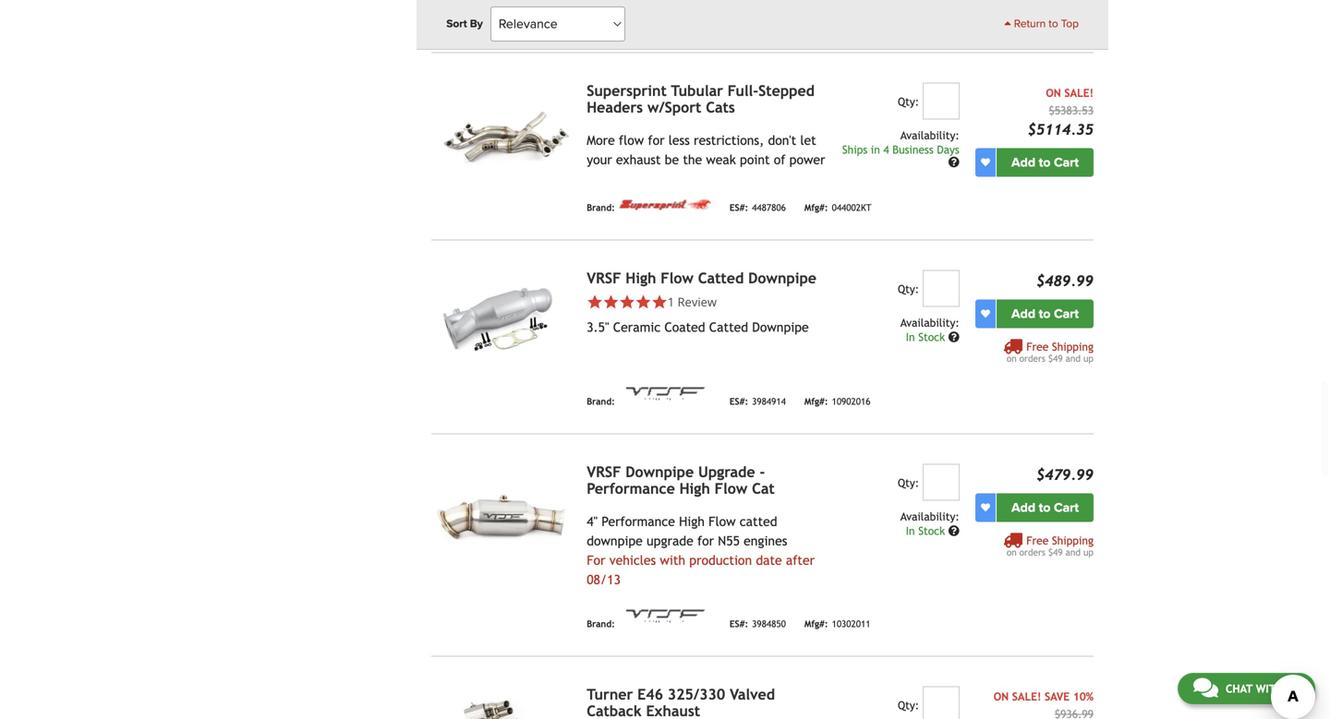 Task type: locate. For each thing, give the bounding box(es) containing it.
1 vertical spatial availability:
[[900, 316, 959, 329]]

on for 10%
[[994, 690, 1009, 703]]

1 vertical spatial flow
[[715, 480, 748, 497]]

vrsf up '4"' on the bottom of the page
[[587, 463, 621, 481]]

0 vertical spatial on
[[1046, 86, 1061, 99]]

and down the $479.99
[[1066, 547, 1081, 558]]

shipping down $489.99
[[1052, 340, 1094, 353]]

es#: for cats
[[730, 202, 748, 213]]

mfg#: for cats
[[804, 202, 828, 213]]

4 brand: from the top
[[587, 619, 615, 630]]

0 vertical spatial downpipe
[[748, 270, 817, 287]]

1 vertical spatial catted
[[709, 320, 748, 335]]

star image
[[587, 294, 603, 310], [603, 294, 619, 310], [619, 294, 635, 310], [651, 294, 668, 310]]

star image
[[635, 294, 651, 310]]

to for add to cart button associated with $479.99
[[1039, 500, 1051, 516]]

2 vertical spatial downpipe
[[626, 463, 694, 481]]

1 up from the top
[[1083, 353, 1094, 364]]

with inside the 4" performance high flow catted downpipe upgrade for n55 engines for vehicles with production date after 08/13
[[660, 553, 685, 568]]

add to wish list image
[[981, 158, 990, 167], [981, 309, 990, 318], [981, 503, 990, 512]]

orders down $489.99
[[1019, 353, 1045, 364]]

None number field
[[923, 82, 959, 119], [923, 270, 959, 307], [923, 464, 959, 501], [923, 687, 959, 720], [923, 82, 959, 119], [923, 270, 959, 307], [923, 464, 959, 501], [923, 687, 959, 720]]

1 on from the top
[[1007, 353, 1017, 364]]

0 vertical spatial availability:
[[900, 129, 959, 142]]

2 add to cart from the top
[[1011, 306, 1079, 322]]

up
[[1083, 353, 1094, 364], [1083, 547, 1094, 558]]

free down $489.99
[[1026, 340, 1049, 353]]

2 vertical spatial add
[[1011, 500, 1035, 516]]

2 in from the top
[[906, 524, 915, 537]]

2 add from the top
[[1011, 306, 1035, 322]]

mfg#: left 10302011
[[804, 619, 828, 630]]

325/330
[[668, 686, 725, 703]]

downpipe for 3.5" ceramic coated catted downpipe
[[752, 320, 809, 335]]

2 vrsf - corporate logo image from the top
[[619, 382, 711, 405]]

add to cart
[[1011, 155, 1079, 170], [1011, 306, 1079, 322], [1011, 500, 1079, 516]]

sale!
[[1064, 86, 1094, 99], [1012, 690, 1041, 703]]

$49 down $489.99
[[1048, 353, 1063, 364]]

supersprint
[[587, 82, 667, 99]]

free shipping on orders $49 and up for $479.99
[[1007, 534, 1094, 558]]

downpipe left upgrade on the right bottom of the page
[[626, 463, 694, 481]]

1 vertical spatial on
[[994, 690, 1009, 703]]

for
[[648, 133, 665, 148], [697, 534, 714, 548]]

0 vertical spatial sale!
[[1064, 86, 1094, 99]]

1 vertical spatial vrsf - corporate logo image
[[619, 382, 711, 405]]

shipping
[[1052, 340, 1094, 353], [1052, 534, 1094, 547]]

2 vertical spatial mfg#:
[[804, 619, 828, 630]]

sale! inside on sale! $5383.53 $5114.35
[[1064, 86, 1094, 99]]

1 in from the top
[[906, 331, 915, 343]]

2 orders from the top
[[1019, 547, 1045, 558]]

question circle image for vrsf high flow catted downpipe
[[948, 331, 959, 343]]

1 vertical spatial free shipping on orders $49 and up
[[1007, 534, 1094, 558]]

sale! for $5114.35
[[1064, 86, 1094, 99]]

orders
[[1019, 353, 1045, 364], [1019, 547, 1045, 558]]

2 question circle image from the top
[[948, 331, 959, 343]]

1 horizontal spatial on
[[1046, 86, 1061, 99]]

3 add from the top
[[1011, 500, 1035, 516]]

free for $489.99
[[1026, 340, 1049, 353]]

and for $489.99
[[1066, 353, 1081, 364]]

cart down the $479.99
[[1054, 500, 1079, 516]]

vrsf inside vrsf downpipe upgrade - performance high flow cat
[[587, 463, 621, 481]]

3984850
[[752, 619, 786, 630]]

1 mfg#: from the top
[[804, 202, 828, 213]]

add to cart button
[[997, 148, 1094, 177], [997, 300, 1094, 328], [997, 494, 1094, 522]]

exhaust
[[646, 703, 700, 720]]

2 vertical spatial vrsf - corporate logo image
[[619, 604, 711, 627]]

2 brand: from the top
[[587, 202, 615, 213]]

vrsf - corporate logo image
[[619, 0, 711, 23], [619, 382, 711, 405], [619, 604, 711, 627]]

on left save
[[994, 690, 1009, 703]]

$49 for $479.99
[[1048, 547, 1063, 558]]

0 vertical spatial add to cart button
[[997, 148, 1094, 177]]

1 horizontal spatial sale!
[[1064, 86, 1094, 99]]

0 vertical spatial free
[[1026, 340, 1049, 353]]

1 vertical spatial orders
[[1019, 547, 1045, 558]]

1 vrsf from the top
[[587, 270, 621, 287]]

return to top
[[1011, 17, 1079, 30]]

point
[[740, 152, 770, 167]]

add to cart down $5114.35
[[1011, 155, 1079, 170]]

3 vrsf - corporate logo image from the top
[[619, 604, 711, 627]]

add to cart button down $489.99
[[997, 300, 1094, 328]]

catted
[[698, 270, 744, 287], [709, 320, 748, 335]]

1 vertical spatial free
[[1026, 534, 1049, 547]]

1 vertical spatial in
[[906, 524, 915, 537]]

on
[[1007, 353, 1017, 364], [1007, 547, 1017, 558]]

0 vertical spatial for
[[648, 133, 665, 148]]

ships
[[842, 143, 867, 156]]

1 add from the top
[[1011, 155, 1035, 170]]

1 in stock from the top
[[906, 331, 948, 343]]

to down the $479.99
[[1039, 500, 1051, 516]]

2 add to cart button from the top
[[997, 300, 1094, 328]]

0 vertical spatial up
[[1083, 353, 1094, 364]]

vrsf high flow catted downpipe link
[[587, 270, 817, 287]]

0 vertical spatial in
[[906, 331, 915, 343]]

0 horizontal spatial sale!
[[1012, 690, 1041, 703]]

vrsf high flow catted downpipe
[[587, 270, 817, 287]]

0 vertical spatial with
[[660, 553, 685, 568]]

2 vertical spatial add to cart
[[1011, 500, 1079, 516]]

1 vertical spatial downpipe
[[752, 320, 809, 335]]

vrsf for vrsf high flow catted downpipe
[[587, 270, 621, 287]]

performance up downpipe
[[602, 514, 675, 529]]

2 star image from the left
[[603, 294, 619, 310]]

flow inside vrsf downpipe upgrade - performance high flow cat
[[715, 480, 748, 497]]

mfg#: left 044002kt
[[804, 202, 828, 213]]

free shipping on orders $49 and up down $489.99
[[1007, 340, 1094, 364]]

add to cart for $479.99
[[1011, 500, 1079, 516]]

0 vertical spatial question circle image
[[948, 156, 959, 167]]

2 and from the top
[[1066, 547, 1081, 558]]

qty: for supersprint tubular full-stepped headers w/sport cats
[[898, 95, 919, 108]]

sale! left save
[[1012, 690, 1041, 703]]

up down the $479.99
[[1083, 547, 1094, 558]]

1 vertical spatial sale!
[[1012, 690, 1041, 703]]

shipping down the $479.99
[[1052, 534, 1094, 547]]

brand: for supersprint tubular full-stepped headers w/sport cats
[[587, 202, 615, 213]]

0 vertical spatial $49
[[1048, 353, 1063, 364]]

2 add to wish list image from the top
[[981, 309, 990, 318]]

3 es#: from the top
[[730, 619, 748, 630]]

vrsf up 3.5" at the top left of page
[[587, 270, 621, 287]]

3 mfg#: from the top
[[804, 619, 828, 630]]

brand:
[[587, 15, 615, 25], [587, 202, 615, 213], [587, 396, 615, 407], [587, 619, 615, 630]]

flow left cat
[[715, 480, 748, 497]]

to left 'top'
[[1049, 17, 1058, 30]]

1 vertical spatial $49
[[1048, 547, 1063, 558]]

cart for $489.99
[[1054, 306, 1079, 322]]

downpipe down 4487806
[[748, 270, 817, 287]]

catted down review
[[709, 320, 748, 335]]

1 review link
[[587, 294, 825, 310], [668, 294, 717, 310]]

2 cart from the top
[[1054, 306, 1079, 322]]

0 vertical spatial add to wish list image
[[981, 158, 990, 167]]

10%
[[1073, 690, 1094, 703]]

1 availability: from the top
[[900, 129, 959, 142]]

power
[[789, 152, 825, 167]]

free down the $479.99
[[1026, 534, 1049, 547]]

for left n55
[[697, 534, 714, 548]]

add to cart down the $479.99
[[1011, 500, 1079, 516]]

on inside on sale! $5383.53 $5114.35
[[1046, 86, 1061, 99]]

0 vertical spatial catted
[[698, 270, 744, 287]]

3 add to cart button from the top
[[997, 494, 1094, 522]]

1 vertical spatial up
[[1083, 547, 1094, 558]]

3 add to wish list image from the top
[[981, 503, 990, 512]]

1 vertical spatial cart
[[1054, 306, 1079, 322]]

0 horizontal spatial on
[[994, 690, 1009, 703]]

1 horizontal spatial with
[[1256, 683, 1283, 696]]

1 cart from the top
[[1054, 155, 1079, 170]]

0 vertical spatial free shipping on orders $49 and up
[[1007, 340, 1094, 364]]

3 brand: from the top
[[587, 396, 615, 407]]

0 vertical spatial mfg#:
[[804, 202, 828, 213]]

cart down $5114.35
[[1054, 155, 1079, 170]]

1 es#: from the top
[[730, 202, 748, 213]]

2 vertical spatial availability:
[[900, 510, 959, 523]]

vrsf - corporate logo image down coated
[[619, 382, 711, 405]]

brand: up supersprint
[[587, 15, 615, 25]]

1 orders from the top
[[1019, 353, 1045, 364]]

the
[[683, 152, 702, 167]]

2 vertical spatial es#:
[[730, 619, 748, 630]]

vrsf for vrsf downpipe upgrade - performance high flow cat
[[587, 463, 621, 481]]

es#3984850 - 10302011 - vrsf downpipe upgrade - performance high flow cat - 4" performance high flow catted downpipe upgrade for n55 engines - vrsf - bmw image
[[432, 464, 572, 569]]

1 vertical spatial add to wish list image
[[981, 309, 990, 318]]

3 availability: from the top
[[900, 510, 959, 523]]

1 vertical spatial performance
[[602, 514, 675, 529]]

0 horizontal spatial for
[[648, 133, 665, 148]]

2 in stock from the top
[[906, 524, 948, 537]]

1 qty: from the top
[[898, 95, 919, 108]]

cat
[[752, 480, 775, 497]]

1 vertical spatial add to cart button
[[997, 300, 1094, 328]]

2 availability: from the top
[[900, 316, 959, 329]]

$49 down the $479.99
[[1048, 547, 1063, 558]]

1 vertical spatial add to cart
[[1011, 306, 1079, 322]]

comments image
[[1193, 677, 1218, 699]]

1 vertical spatial shipping
[[1052, 534, 1094, 547]]

free shipping on orders $49 and up down the $479.99
[[1007, 534, 1094, 558]]

to down $5114.35
[[1039, 155, 1051, 170]]

1 vertical spatial add
[[1011, 306, 1035, 322]]

0 vertical spatial performance
[[587, 480, 675, 497]]

chat
[[1226, 683, 1253, 696]]

flow up the 1
[[661, 270, 694, 287]]

1 vertical spatial and
[[1066, 547, 1081, 558]]

cart down $489.99
[[1054, 306, 1079, 322]]

headers
[[587, 99, 643, 116]]

1 1 review link from the left
[[587, 294, 825, 310]]

add to cart button down $5114.35
[[997, 148, 1094, 177]]

1 vertical spatial stock
[[918, 524, 945, 537]]

2 vertical spatial add to wish list image
[[981, 503, 990, 512]]

$479.99
[[1036, 466, 1094, 483]]

performance
[[587, 480, 675, 497], [602, 514, 675, 529]]

1 horizontal spatial for
[[697, 534, 714, 548]]

1 vertical spatial for
[[697, 534, 714, 548]]

2 on from the top
[[1007, 547, 1017, 558]]

in
[[871, 143, 880, 156]]

downpipe up 3984914 at the bottom of page
[[752, 320, 809, 335]]

cart for $479.99
[[1054, 500, 1079, 516]]

2 qty: from the top
[[898, 282, 919, 295]]

1 vertical spatial es#:
[[730, 396, 748, 407]]

2 vertical spatial cart
[[1054, 500, 1079, 516]]

1 review
[[668, 294, 717, 310]]

1 question circle image from the top
[[948, 156, 959, 167]]

shipping for $489.99
[[1052, 340, 1094, 353]]

2 vertical spatial high
[[679, 514, 705, 529]]

2 vrsf from the top
[[587, 463, 621, 481]]

catted up review
[[698, 270, 744, 287]]

0 vertical spatial in stock
[[906, 331, 948, 343]]

with down the upgrade
[[660, 553, 685, 568]]

0 vertical spatial flow
[[661, 270, 694, 287]]

1 vertical spatial high
[[679, 480, 710, 497]]

high
[[626, 270, 656, 287], [679, 480, 710, 497], [679, 514, 705, 529]]

0 vertical spatial add to cart
[[1011, 155, 1079, 170]]

coated
[[664, 320, 705, 335]]

production
[[689, 553, 752, 568]]

stock
[[918, 331, 945, 343], [918, 524, 945, 537]]

brand: down your
[[587, 202, 615, 213]]

2 vertical spatial add to cart button
[[997, 494, 1094, 522]]

to for $489.99's add to cart button
[[1039, 306, 1051, 322]]

2 free shipping on orders $49 and up from the top
[[1007, 534, 1094, 558]]

1 $49 from the top
[[1048, 353, 1063, 364]]

in stock
[[906, 331, 948, 343], [906, 524, 948, 537]]

es#: left 3984850
[[730, 619, 748, 630]]

cart
[[1054, 155, 1079, 170], [1054, 306, 1079, 322], [1054, 500, 1079, 516]]

0 vertical spatial cart
[[1054, 155, 1079, 170]]

1 vertical spatial vrsf
[[587, 463, 621, 481]]

0 vertical spatial add
[[1011, 155, 1035, 170]]

1 free from the top
[[1026, 340, 1049, 353]]

orders down the $479.99
[[1019, 547, 1045, 558]]

sale! up $5383.53
[[1064, 86, 1094, 99]]

up for $489.99
[[1083, 353, 1094, 364]]

1 free shipping on orders $49 and up from the top
[[1007, 340, 1094, 364]]

stock for vrsf high flow catted downpipe
[[918, 331, 945, 343]]

2 stock from the top
[[918, 524, 945, 537]]

add to cart down $489.99
[[1011, 306, 1079, 322]]

es#:
[[730, 202, 748, 213], [730, 396, 748, 407], [730, 619, 748, 630]]

2 $49 from the top
[[1048, 547, 1063, 558]]

1 vertical spatial question circle image
[[948, 331, 959, 343]]

0 vertical spatial shipping
[[1052, 340, 1094, 353]]

1 vertical spatial on
[[1007, 547, 1017, 558]]

es#: for flow
[[730, 619, 748, 630]]

0 vertical spatial vrsf
[[587, 270, 621, 287]]

on up $5383.53
[[1046, 86, 1061, 99]]

question circle image
[[948, 525, 959, 536]]

free shipping on orders $49 and up
[[1007, 340, 1094, 364], [1007, 534, 1094, 558]]

$49
[[1048, 353, 1063, 364], [1048, 547, 1063, 558]]

on
[[1046, 86, 1061, 99], [994, 690, 1009, 703]]

your
[[587, 152, 612, 167]]

1 vertical spatial in stock
[[906, 524, 948, 537]]

vrsf - corporate logo image down vehicles
[[619, 604, 711, 627]]

es#: left 4487806
[[730, 202, 748, 213]]

cats
[[706, 99, 735, 116]]

qty: for vrsf high flow catted downpipe
[[898, 282, 919, 295]]

performance up '4"' on the bottom of the page
[[587, 480, 675, 497]]

3 cart from the top
[[1054, 500, 1079, 516]]

1 stock from the top
[[918, 331, 945, 343]]

downpipe for vrsf high flow catted downpipe
[[748, 270, 817, 287]]

0 horizontal spatial with
[[660, 553, 685, 568]]

to down $489.99
[[1039, 306, 1051, 322]]

flow up n55
[[709, 514, 736, 529]]

2 up from the top
[[1083, 547, 1094, 558]]

add to cart button down the $479.99
[[997, 494, 1094, 522]]

vrsf - corporate logo image up "tubular"
[[619, 0, 711, 23]]

2 shipping from the top
[[1052, 534, 1094, 547]]

4 qty: from the top
[[898, 699, 919, 712]]

0 vertical spatial and
[[1066, 353, 1081, 364]]

$489.99
[[1036, 272, 1094, 289]]

1 vrsf - corporate logo image from the top
[[619, 0, 711, 23]]

3 add to cart from the top
[[1011, 500, 1079, 516]]

2 free from the top
[[1026, 534, 1049, 547]]

3 qty: from the top
[[898, 476, 919, 489]]

1 and from the top
[[1066, 353, 1081, 364]]

availability: for $479.99
[[900, 510, 959, 523]]

0 vertical spatial on
[[1007, 353, 1017, 364]]

turner
[[587, 686, 633, 703]]

qty:
[[898, 95, 919, 108], [898, 282, 919, 295], [898, 476, 919, 489], [898, 699, 919, 712]]

mfg#: left 10902016
[[804, 396, 828, 407]]

2 vertical spatial flow
[[709, 514, 736, 529]]

1 shipping from the top
[[1052, 340, 1094, 353]]

downpipe
[[587, 534, 643, 548]]

0 vertical spatial orders
[[1019, 353, 1045, 364]]

free
[[1026, 340, 1049, 353], [1026, 534, 1049, 547]]

with
[[660, 553, 685, 568], [1256, 683, 1283, 696]]

add for $489.99
[[1011, 306, 1035, 322]]

0 vertical spatial vrsf - corporate logo image
[[619, 0, 711, 23]]

vrsf - corporate logo image for high
[[619, 382, 711, 405]]

0 vertical spatial es#:
[[730, 202, 748, 213]]

up down $489.99
[[1083, 353, 1094, 364]]

brand: down 08/13 on the left of page
[[587, 619, 615, 630]]

question circle image
[[948, 156, 959, 167], [948, 331, 959, 343]]

0 vertical spatial stock
[[918, 331, 945, 343]]

brand: down 3.5" at the top left of page
[[587, 396, 615, 407]]

flow
[[619, 133, 644, 148]]

in
[[906, 331, 915, 343], [906, 524, 915, 537]]

in stock for vrsf downpipe upgrade - performance high flow cat
[[906, 524, 948, 537]]

1 vertical spatial mfg#:
[[804, 396, 828, 407]]

downpipe
[[748, 270, 817, 287], [752, 320, 809, 335], [626, 463, 694, 481]]

es#: left 3984914 at the bottom of page
[[730, 396, 748, 407]]

sort
[[446, 17, 467, 30]]

10902016
[[832, 396, 871, 407]]

and down $489.99
[[1066, 353, 1081, 364]]

044002kt
[[832, 202, 872, 213]]

return to top link
[[1004, 16, 1079, 32]]

2 es#: from the top
[[730, 396, 748, 407]]

with left us
[[1256, 683, 1283, 696]]

4487806
[[752, 202, 786, 213]]

free shipping on orders $49 and up for $489.99
[[1007, 340, 1094, 364]]

for left less
[[648, 133, 665, 148]]



Task type: vqa. For each thing, say whether or not it's contained in the screenshot.
2nd ADD TO CART button from the top
yes



Task type: describe. For each thing, give the bounding box(es) containing it.
e46
[[637, 686, 663, 703]]

stock for vrsf downpipe upgrade - performance high flow cat
[[918, 524, 945, 537]]

catted for flow
[[698, 270, 744, 287]]

review
[[677, 294, 717, 310]]

3984914
[[752, 396, 786, 407]]

4"
[[587, 514, 598, 529]]

mfg#: 10302011
[[804, 619, 871, 630]]

0 vertical spatial high
[[626, 270, 656, 287]]

es#4659317 - 023536la02kt - turner e46 325/330 valved catback exhaust - lightweight performance exhaust for your e46, featuring a valved muffler and controller to change the sound with the click of a button. - turner motorsport - bmw image
[[432, 687, 572, 720]]

on for $5114.35
[[1046, 86, 1061, 99]]

on for $489.99
[[1007, 353, 1017, 364]]

save
[[1045, 690, 1070, 703]]

for
[[587, 553, 605, 568]]

don't
[[768, 133, 796, 148]]

for inside the 4" performance high flow catted downpipe upgrade for n55 engines for vehicles with production date after 08/13
[[697, 534, 714, 548]]

add to cart button for $489.99
[[997, 300, 1094, 328]]

$5114.35
[[1028, 121, 1094, 138]]

high inside vrsf downpipe upgrade - performance high flow cat
[[679, 480, 710, 497]]

free for $479.99
[[1026, 534, 1049, 547]]

turner e46 325/330 valved catback exhaust link
[[587, 686, 775, 720]]

up for $479.99
[[1083, 547, 1094, 558]]

ships in 4 business days
[[842, 143, 959, 156]]

add for $479.99
[[1011, 500, 1035, 516]]

stepped
[[758, 82, 815, 99]]

1 add to cart from the top
[[1011, 155, 1079, 170]]

shipping for $479.99
[[1052, 534, 1094, 547]]

add to wish list image for $489.99
[[981, 309, 990, 318]]

valved
[[730, 686, 775, 703]]

es#: 3984850
[[730, 619, 786, 630]]

n55
[[718, 534, 740, 548]]

es#: 4487806
[[730, 202, 786, 213]]

for inside more flow for less restrictions, don't let your exhaust be the weak point of power
[[648, 133, 665, 148]]

chat with us link
[[1178, 673, 1315, 705]]

3.5" ceramic coated catted downpipe
[[587, 320, 809, 335]]

engines
[[744, 534, 787, 548]]

sort by
[[446, 17, 483, 30]]

1
[[668, 294, 674, 310]]

w/sport
[[647, 99, 701, 116]]

top
[[1061, 17, 1079, 30]]

weak
[[706, 152, 736, 167]]

to for third add to cart button from the bottom
[[1039, 155, 1051, 170]]

catted
[[740, 514, 777, 529]]

more
[[587, 133, 615, 148]]

performance inside vrsf downpipe upgrade - performance high flow cat
[[587, 480, 675, 497]]

1 vertical spatial with
[[1256, 683, 1283, 696]]

catback
[[587, 703, 642, 720]]

to inside return to top link
[[1049, 17, 1058, 30]]

mfg#: for flow
[[804, 619, 828, 630]]

restrictions,
[[694, 133, 764, 148]]

upgrade
[[647, 534, 693, 548]]

2 1 review link from the left
[[668, 294, 717, 310]]

es#3984914 - 10902016 - vrsf high flow catted downpipe - 3.5" ceramic coated catted downpipe - vrsf - bmw image
[[432, 270, 572, 375]]

business
[[893, 143, 934, 156]]

availability: for on sale!
[[900, 129, 959, 142]]

on sale!                         save 10%
[[994, 690, 1094, 703]]

qty: for vrsf downpipe upgrade - performance high flow cat
[[898, 476, 919, 489]]

sale! for 10%
[[1012, 690, 1041, 703]]

date
[[756, 553, 782, 568]]

vrsf downpipe upgrade - performance high flow cat
[[587, 463, 775, 497]]

after
[[786, 553, 815, 568]]

4
[[883, 143, 889, 156]]

chat with us
[[1226, 683, 1300, 696]]

1 add to cart button from the top
[[997, 148, 1094, 177]]

orders for $479.99
[[1019, 547, 1045, 558]]

of
[[774, 152, 786, 167]]

08/13
[[587, 572, 621, 587]]

4" performance high flow catted downpipe upgrade for n55 engines for vehicles with production date after 08/13
[[587, 514, 815, 587]]

performance inside the 4" performance high flow catted downpipe upgrade for n55 engines for vehicles with production date after 08/13
[[602, 514, 675, 529]]

1 add to wish list image from the top
[[981, 158, 990, 167]]

tubular
[[671, 82, 723, 99]]

downpipe inside vrsf downpipe upgrade - performance high flow cat
[[626, 463, 694, 481]]

4 star image from the left
[[651, 294, 668, 310]]

vrsf - corporate logo image for downpipe
[[619, 604, 711, 627]]

add to cart for $489.99
[[1011, 306, 1079, 322]]

vehicles
[[609, 553, 656, 568]]

$5383.53
[[1049, 104, 1094, 117]]

brand: for vrsf downpipe upgrade - performance high flow cat
[[587, 619, 615, 630]]

vrsf downpipe upgrade - performance high flow cat link
[[587, 463, 775, 497]]

mfg#: 10902016
[[804, 396, 871, 407]]

on for $479.99
[[1007, 547, 1017, 558]]

in for vrsf high flow catted downpipe
[[906, 331, 915, 343]]

10302011
[[832, 619, 871, 630]]

in for vrsf downpipe upgrade - performance high flow cat
[[906, 524, 915, 537]]

1 brand: from the top
[[587, 15, 615, 25]]

full-
[[728, 82, 758, 99]]

exhaust
[[616, 152, 661, 167]]

us
[[1286, 683, 1300, 696]]

mfg#: 044002kt
[[804, 202, 872, 213]]

question circle image for supersprint tubular full-stepped headers w/sport cats
[[948, 156, 959, 167]]

ceramic
[[613, 320, 661, 335]]

2 mfg#: from the top
[[804, 396, 828, 407]]

caret up image
[[1004, 18, 1011, 29]]

high inside the 4" performance high flow catted downpipe upgrade for n55 engines for vehicles with production date after 08/13
[[679, 514, 705, 529]]

orders for $489.99
[[1019, 353, 1045, 364]]

add to wish list image for $479.99
[[981, 503, 990, 512]]

return
[[1014, 17, 1046, 30]]

supersprint - corporate logo image
[[619, 199, 711, 211]]

1 star image from the left
[[587, 294, 603, 310]]

days
[[937, 143, 959, 156]]

let
[[800, 133, 816, 148]]

catted for coated
[[709, 320, 748, 335]]

by
[[470, 17, 483, 30]]

$49 for $489.99
[[1048, 353, 1063, 364]]

supersprint tubular full-stepped headers w/sport cats
[[587, 82, 815, 116]]

more flow for less restrictions, don't let your exhaust be the weak point of power
[[587, 133, 825, 167]]

flow inside the 4" performance high flow catted downpipe upgrade for n55 engines for vehicles with production date after 08/13
[[709, 514, 736, 529]]

3 star image from the left
[[619, 294, 635, 310]]

turner e46 325/330 valved catback exhaust
[[587, 686, 775, 720]]

es#: 3984914
[[730, 396, 786, 407]]

in stock for vrsf high flow catted downpipe
[[906, 331, 948, 343]]

brand: for vrsf high flow catted downpipe
[[587, 396, 615, 407]]

upgrade
[[698, 463, 755, 481]]

3.5"
[[587, 320, 609, 335]]

add to cart button for $479.99
[[997, 494, 1094, 522]]

supersprint tubular full-stepped headers w/sport cats link
[[587, 82, 815, 116]]

and for $479.99
[[1066, 547, 1081, 558]]

be
[[665, 152, 679, 167]]

on sale! $5383.53 $5114.35
[[1028, 86, 1094, 138]]

es#4487806 - 044002kt - supersprint tubular full-stepped headers w/sport cats - more flow for less restrictions, don't let your exhaust be the weak point of power - supersprint - bmw image
[[432, 82, 572, 188]]

-
[[760, 463, 765, 481]]

less
[[668, 133, 690, 148]]



